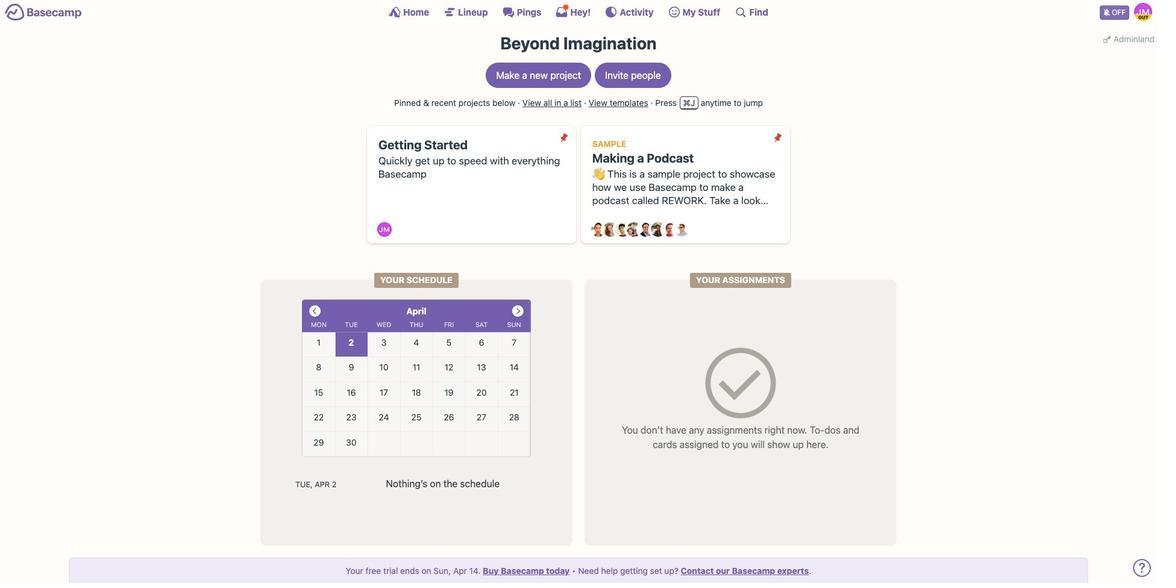 Task type: describe. For each thing, give the bounding box(es) containing it.
keyboard shortcut: ⌘ + / image
[[735, 6, 747, 18]]

main element
[[0, 0, 1158, 24]]

victor cooper image
[[675, 223, 689, 237]]

annie bryan image
[[592, 223, 606, 237]]

josh fiske image
[[639, 223, 654, 237]]

nicole katz image
[[651, 223, 666, 237]]



Task type: locate. For each thing, give the bounding box(es) containing it.
jer mill image inside main element
[[1135, 3, 1153, 21]]

steve marsh image
[[663, 223, 677, 237]]

switch accounts image
[[5, 3, 82, 22]]

jer mill image
[[1135, 3, 1153, 21], [378, 223, 392, 237]]

jennifer young image
[[627, 223, 642, 237]]

jared davis image
[[615, 223, 630, 237]]

1 horizontal spatial jer mill image
[[1135, 3, 1153, 21]]

1 vertical spatial jer mill image
[[378, 223, 392, 237]]

0 vertical spatial jer mill image
[[1135, 3, 1153, 21]]

cheryl walters image
[[603, 223, 618, 237]]

0 horizontal spatial jer mill image
[[378, 223, 392, 237]]



Task type: vqa. For each thing, say whether or not it's contained in the screenshot.
Home link
no



